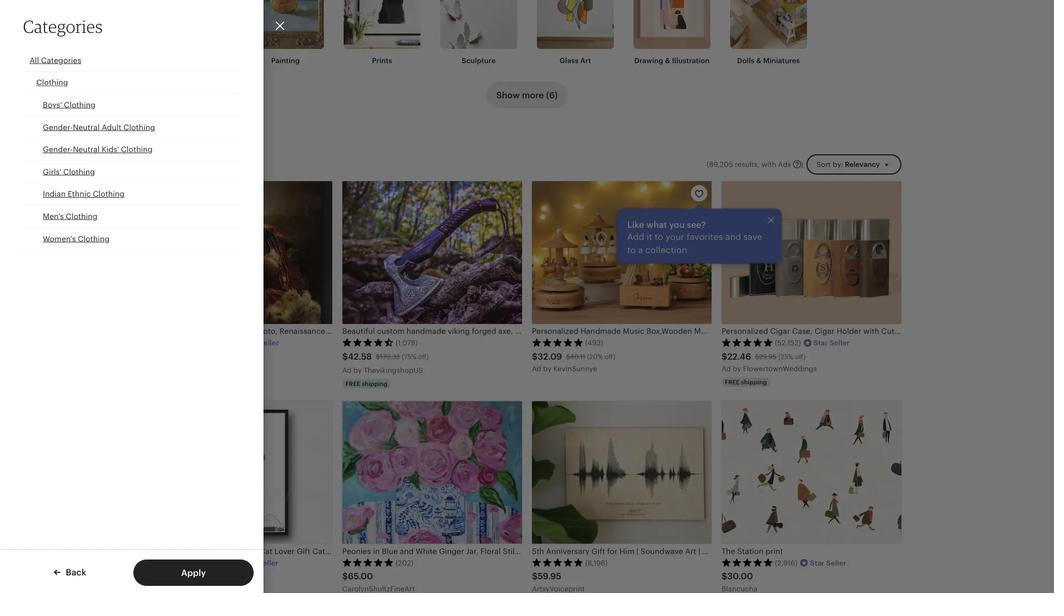 Task type: describe. For each thing, give the bounding box(es) containing it.
& for miniatures
[[757, 56, 762, 64]]

65.00
[[348, 572, 373, 581]]

all categories
[[30, 56, 81, 65]]

$ left apply
[[153, 572, 158, 581]]

custom royal portrait from photo, renaissance portrait, historical portrait, royal portrait, human portrait, custom men women portrait image
[[153, 181, 333, 324]]

back link
[[54, 566, 86, 579]]

recording
[[798, 547, 836, 556]]

women's clothing
[[43, 234, 110, 243]]

add
[[627, 232, 645, 242]]

dolls & miniatures
[[737, 56, 800, 64]]

print
[[766, 547, 783, 556]]

personalized cigar case, cigar holder with cutter, groomsmen cigar case, gift for him, groomsmen gifts, cigar travel case, gift for husband image
[[722, 181, 902, 324]]

free shipping for 42.58
[[346, 380, 388, 387]]

black cat print painting print cat lover gift cat decor cat art decor wall art home decor cat lover gift unframed select your print image
[[153, 401, 333, 544]]

for
[[607, 547, 618, 556]]

5 out of 5 stars image for (8,196)
[[532, 558, 584, 567]]

(493)
[[585, 339, 603, 347]]

prints
[[372, 56, 392, 64]]

clothing up ethnic
[[63, 167, 95, 176]]

star seller for (52,152)
[[814, 339, 850, 347]]

miniatures
[[763, 56, 800, 64]]

him
[[620, 547, 635, 556]]

clothing down indian ethnic clothing
[[66, 212, 97, 221]]

1 horizontal spatial to
[[655, 232, 663, 242]]

flowertownweddings
[[743, 364, 817, 373]]

59.95
[[538, 572, 562, 581]]

$ inside $ 30.00 blancucha
[[722, 572, 728, 581]]

the
[[722, 547, 735, 556]]

30.00 inside $ 30.00 blancucha
[[728, 572, 753, 581]]

all filters button
[[153, 154, 213, 174]]

like what you see? add it to your favorites and save to a collection
[[627, 220, 762, 255]]

4.5 out of 5 stars image
[[342, 338, 394, 347]]

with ads
[[762, 160, 791, 168]]

shipping for 42.58
[[362, 380, 388, 387]]

5th anniversary gift for him | soundwave art | wood anniversary | voice recording gift
[[532, 547, 852, 556]]

shipping for 22.46
[[741, 379, 767, 386]]

back
[[64, 567, 86, 577]]

star for (8,555)
[[242, 559, 257, 567]]

what
[[647, 220, 667, 229]]

$ 30.00 blancucha
[[722, 572, 758, 593]]

clothing down boys' clothing button
[[123, 123, 155, 131]]

5 out of 5 stars image for star seller
[[153, 338, 204, 347]]

your
[[666, 232, 685, 242]]

star seller for (8,555)
[[242, 559, 278, 567]]

off) for 32.09
[[605, 353, 615, 360]]

1 horizontal spatial art
[[685, 547, 697, 556]]

$ 65.00 carolynshultzfineart
[[342, 572, 415, 593]]

favorites
[[687, 232, 723, 242]]

women's
[[43, 234, 76, 243]]

boys'
[[43, 100, 62, 109]]

ethnic
[[68, 190, 91, 198]]

(202)
[[396, 559, 414, 567]]

5th
[[532, 547, 544, 556]]

$ down 4.5 out of 5 stars image
[[342, 351, 348, 361]]

off) for 24.00
[[230, 573, 240, 580]]

3 | from the left
[[771, 547, 774, 556]]

men's clothing
[[43, 212, 97, 221]]

peonies in blue and white ginger jar, floral still life, pink peonies,fine art print, "frances" by carolyn shultz image
[[342, 401, 522, 544]]

wood
[[703, 547, 724, 556]]

(8,196)
[[585, 559, 608, 567]]

star seller link
[[153, 181, 333, 390]]

seller for (52,152)
[[830, 339, 850, 347]]

(75%
[[402, 353, 417, 360]]

by for 32.09
[[543, 364, 552, 373]]

5 out of 5 stars image for (8,555)
[[153, 558, 204, 567]]

filters
[[183, 160, 204, 168]]

indian ethnic clothing button
[[23, 183, 241, 205]]

carolynshultzfineart
[[342, 584, 415, 593]]

women's clothing button
[[23, 228, 241, 250]]

30.00 inside $ 24.00 $ 30.00 (20% off)
[[191, 573, 210, 580]]

indian
[[43, 190, 66, 198]]

off) for 42.58
[[418, 353, 429, 360]]

& for illustration
[[665, 56, 670, 64]]

$ right '22.46'
[[755, 353, 759, 360]]

clothing inside button
[[36, 78, 68, 87]]

all for all filters
[[172, 160, 181, 168]]

the station print image
[[722, 401, 902, 544]]

clothing right ethnic
[[93, 190, 125, 198]]

5 out of 5 stars image for (52,152)
[[722, 338, 774, 347]]

personalized handmade music box,wooden music box,wooden horse musical carousel,vintage music box,heirloom carousel,baby boy girl shower gift image
[[532, 181, 712, 324]]

5 out of 5 stars image for (202)
[[342, 558, 394, 567]]

0 horizontal spatial d
[[347, 366, 352, 374]]

dolls
[[737, 56, 755, 64]]

off) for 22.46
[[795, 353, 806, 360]]

see?
[[687, 220, 706, 229]]

(25%
[[779, 353, 794, 360]]

gender-neutral kids' clothing button
[[23, 139, 241, 161]]

1 anniversary from the left
[[546, 547, 590, 556]]

42.58
[[348, 351, 372, 361]]

$ 22.46 $ 29.95 (25% off) a d by flowertownweddings
[[722, 351, 817, 373]]

dolls & miniatures link
[[730, 0, 807, 65]]

soundwave
[[641, 547, 683, 556]]

d for 32.09
[[537, 364, 541, 373]]

2 anniversary from the left
[[726, 547, 769, 556]]

painting link
[[247, 0, 324, 65]]

voice
[[776, 547, 796, 556]]

artsyvoiceprint
[[532, 584, 585, 593]]

$ 32.09 $ 40.11 (20% off) a d by kevinsunnye
[[532, 351, 615, 373]]

search filters dialog
[[0, 0, 1054, 593]]

glass art link
[[537, 0, 614, 65]]

it
[[647, 232, 653, 242]]

clothing right boys'
[[64, 100, 96, 109]]

clothing button
[[23, 72, 241, 94]]

men's clothing button
[[23, 205, 241, 228]]

d for 22.46
[[727, 364, 731, 373]]

(2,916)
[[775, 559, 798, 567]]

drawing & illustration link
[[634, 0, 711, 65]]

neutral for kids'
[[73, 145, 100, 154]]

$ inside $ 24.00 $ 30.00 (20% off)
[[187, 573, 191, 580]]



Task type: vqa. For each thing, say whether or not it's contained in the screenshot.
the CarolynShultzFineArt
yes



Task type: locate. For each thing, give the bounding box(es) containing it.
1 vertical spatial neutral
[[73, 145, 100, 154]]

by inside $ 22.46 $ 29.95 (25% off) a d by flowertownweddings
[[733, 364, 741, 373]]

d down 32.09
[[537, 364, 541, 373]]

89,205
[[709, 160, 733, 168]]

free shipping
[[725, 379, 767, 386], [346, 380, 388, 387]]

all
[[30, 56, 39, 65], [172, 160, 181, 168]]

$ down 5th
[[532, 572, 538, 581]]

0 vertical spatial neutral
[[73, 123, 100, 131]]

prints link
[[344, 0, 421, 65]]

by down 42.58
[[354, 366, 362, 374]]

2 horizontal spatial |
[[771, 547, 774, 556]]

0 horizontal spatial (20%
[[212, 573, 228, 580]]

neutral up gender-neutral kids' clothing
[[73, 123, 100, 131]]

1 gift from the left
[[592, 547, 605, 556]]

2 gift from the left
[[838, 547, 852, 556]]

1 neutral from the top
[[73, 123, 100, 131]]

smaller xs image
[[694, 189, 704, 199]]

$ right 24.00 on the bottom
[[187, 573, 191, 580]]

(20% down (8,555)
[[212, 573, 228, 580]]

gender- up girls'
[[43, 145, 73, 154]]

1 horizontal spatial free
[[725, 379, 740, 386]]

0 vertical spatial to
[[655, 232, 663, 242]]

kevinsunnye
[[554, 364, 597, 373]]

by inside $ 32.09 $ 40.11 (20% off) a d by kevinsunnye
[[543, 364, 552, 373]]

station
[[737, 547, 764, 556]]

anniversary up $ 30.00 blancucha
[[726, 547, 769, 556]]

0 horizontal spatial |
[[637, 547, 639, 556]]

off) right 40.11
[[605, 353, 615, 360]]

30.00 down (8,555)
[[191, 573, 210, 580]]

free for 22.46
[[725, 379, 740, 386]]

seller
[[259, 339, 279, 347], [830, 339, 850, 347], [258, 559, 278, 567], [827, 559, 847, 567]]

2 | from the left
[[699, 547, 701, 556]]

indian ethnic clothing
[[43, 190, 125, 198]]

$ left 29.95
[[722, 351, 728, 361]]

a d by thevikingshopus
[[342, 366, 423, 374]]

all categories button
[[23, 49, 241, 72]]

all inside button
[[30, 56, 39, 65]]

0 horizontal spatial anniversary
[[546, 547, 590, 556]]

categories up boys' clothing
[[41, 56, 81, 65]]

(1,078)
[[396, 339, 418, 347]]

| left voice
[[771, 547, 774, 556]]

2 horizontal spatial d
[[727, 364, 731, 373]]

(8,555)
[[206, 559, 230, 567]]

gender-neutral adult clothing
[[43, 123, 155, 131]]

0 horizontal spatial by
[[354, 366, 362, 374]]

d down 42.58
[[347, 366, 352, 374]]

$ inside $ 65.00 carolynshultzfineart
[[342, 572, 348, 581]]

1 vertical spatial art
[[685, 547, 697, 556]]

free down 42.58
[[346, 380, 360, 387]]

clothing
[[36, 78, 68, 87], [64, 100, 96, 109], [123, 123, 155, 131], [121, 145, 153, 154], [63, 167, 95, 176], [93, 190, 125, 198], [66, 212, 97, 221], [78, 234, 110, 243]]

1 vertical spatial (20%
[[212, 573, 228, 580]]

(20%
[[587, 353, 603, 360], [212, 573, 228, 580]]

a
[[638, 245, 643, 255], [532, 364, 537, 373], [722, 364, 727, 373], [342, 366, 347, 374]]

1 & from the left
[[665, 56, 670, 64]]

drawing & illustration
[[635, 56, 710, 64]]

all filters
[[172, 160, 204, 168]]

1 horizontal spatial 30.00
[[728, 572, 753, 581]]

clothing up boys'
[[36, 78, 68, 87]]

5 out of 5 stars image
[[153, 338, 204, 347], [532, 338, 584, 347], [722, 338, 774, 347], [153, 558, 204, 567], [342, 558, 394, 567], [532, 558, 584, 567], [722, 558, 774, 567]]

art right glass
[[580, 56, 591, 64]]

24.00
[[158, 572, 183, 581]]

star for (52,152)
[[814, 339, 828, 347]]

beautiful custom handmade viking forged axe, groomsmen gift , birthday gift, collectibles axe , gift for him , anniversary gift for husband image
[[342, 181, 522, 324]]

)
[[801, 160, 804, 168]]

off) inside $ 22.46 $ 29.95 (25% off) a d by flowertownweddings
[[795, 353, 806, 360]]

1 | from the left
[[637, 547, 639, 556]]

170.32
[[380, 353, 400, 360]]

1 horizontal spatial &
[[757, 56, 762, 64]]

you
[[669, 220, 685, 229]]

$ up the kevinsunnye
[[566, 353, 570, 360]]

off) right (25% on the right of page
[[795, 353, 806, 360]]

illustration
[[672, 56, 710, 64]]

0 vertical spatial categories
[[23, 16, 103, 37]]

star seller
[[243, 339, 279, 347], [814, 339, 850, 347], [242, 559, 278, 567], [810, 559, 847, 567]]

sculpture link
[[440, 0, 517, 65]]

anniversary right 5th
[[546, 547, 590, 556]]

& right drawing
[[665, 56, 670, 64]]

and
[[726, 232, 741, 242]]

1 vertical spatial gender-
[[43, 145, 73, 154]]

0 vertical spatial gender-
[[43, 123, 73, 131]]

| left wood
[[699, 547, 701, 556]]

1 vertical spatial all
[[172, 160, 181, 168]]

collection
[[646, 245, 687, 255]]

gender- for gender-neutral kids' clothing
[[43, 145, 73, 154]]

by down '22.46'
[[733, 364, 741, 373]]

1 vertical spatial to
[[627, 245, 636, 255]]

girls'
[[43, 167, 61, 176]]

1 vertical spatial categories
[[41, 56, 81, 65]]

1 horizontal spatial d
[[537, 364, 541, 373]]

(20% for 32.09
[[587, 353, 603, 360]]

d inside $ 32.09 $ 40.11 (20% off) a d by kevinsunnye
[[537, 364, 541, 373]]

men's
[[43, 212, 64, 221]]

30.00 up blancucha
[[728, 572, 753, 581]]

0 horizontal spatial to
[[627, 245, 636, 255]]

free shipping down a d by thevikingshopus
[[346, 380, 388, 387]]

(20% down (493)
[[587, 353, 603, 360]]

(
[[707, 160, 709, 168]]

the station print
[[722, 547, 783, 556]]

$ 42.58 $ 170.32 (75% off)
[[342, 351, 429, 361]]

1 horizontal spatial anniversary
[[726, 547, 769, 556]]

5th anniversary gift for him | soundwave art | wood anniversary | voice recording gift image
[[532, 401, 712, 544]]

with
[[762, 160, 776, 168]]

0 horizontal spatial free shipping
[[346, 380, 388, 387]]

5 out of 5 stars image for (2,916)
[[722, 558, 774, 567]]

sculpture
[[462, 56, 496, 64]]

to right it
[[655, 232, 663, 242]]

off) inside $ 24.00 $ 30.00 (20% off)
[[230, 573, 240, 580]]

star seller for (2,916)
[[810, 559, 847, 567]]

$ up a d by thevikingshopus
[[376, 353, 380, 360]]

a inside $ 32.09 $ 40.11 (20% off) a d by kevinsunnye
[[532, 364, 537, 373]]

anniversary
[[546, 547, 590, 556], [726, 547, 769, 556]]

to down add
[[627, 245, 636, 255]]

like
[[627, 220, 644, 229]]

drawing
[[635, 56, 664, 64]]

1 horizontal spatial (20%
[[587, 353, 603, 360]]

d inside $ 22.46 $ 29.95 (25% off) a d by flowertownweddings
[[727, 364, 731, 373]]

kids'
[[102, 145, 119, 154]]

categories inside button
[[41, 56, 81, 65]]

0 horizontal spatial 30.00
[[191, 573, 210, 580]]

free down '22.46'
[[725, 379, 740, 386]]

by for 22.46
[[733, 364, 741, 373]]

clothing down men's clothing in the left top of the page
[[78, 234, 110, 243]]

blancucha
[[722, 584, 758, 593]]

art left wood
[[685, 547, 697, 556]]

32.09
[[538, 351, 562, 361]]

all for all categories
[[30, 56, 39, 65]]

gift right recording
[[838, 547, 852, 556]]

| right the him
[[637, 547, 639, 556]]

$ left 40.11
[[532, 351, 538, 361]]

30.00
[[728, 572, 753, 581], [191, 573, 210, 580]]

gender-
[[43, 123, 73, 131], [43, 145, 73, 154]]

a inside like what you see? add it to your favorites and save to a collection
[[638, 245, 643, 255]]

clothing down gender-neutral adult clothing button
[[121, 145, 153, 154]]

5 out of 5 stars image inside star seller link
[[153, 338, 204, 347]]

1 horizontal spatial all
[[172, 160, 181, 168]]

off) right apply
[[230, 573, 240, 580]]

gender- for gender-neutral adult clothing
[[43, 123, 73, 131]]

$ 59.95 artsyvoiceprint
[[532, 572, 585, 593]]

1 horizontal spatial free shipping
[[725, 379, 767, 386]]

1 horizontal spatial |
[[699, 547, 701, 556]]

$ up blancucha
[[722, 572, 728, 581]]

22.46
[[728, 351, 751, 361]]

1 horizontal spatial shipping
[[741, 379, 767, 386]]

free shipping down '22.46'
[[725, 379, 767, 386]]

0 vertical spatial art
[[580, 56, 591, 64]]

$ inside the $ 59.95 artsyvoiceprint
[[532, 572, 538, 581]]

0 vertical spatial (20%
[[587, 353, 603, 360]]

1 gender- from the top
[[43, 123, 73, 131]]

1 horizontal spatial by
[[543, 364, 552, 373]]

shipping down a d by thevikingshopus
[[362, 380, 388, 387]]

gift up (8,196)
[[592, 547, 605, 556]]

0 horizontal spatial all
[[30, 56, 39, 65]]

gender-neutral adult clothing button
[[23, 116, 241, 139]]

adult
[[102, 123, 121, 131]]

$ inside $ 42.58 $ 170.32 (75% off)
[[376, 353, 380, 360]]

0 horizontal spatial &
[[665, 56, 670, 64]]

(52,152)
[[775, 339, 801, 347]]

girls' clothing button
[[23, 161, 241, 183]]

gift
[[592, 547, 605, 556], [838, 547, 852, 556]]

$ up carolynshultzfineart
[[342, 572, 348, 581]]

off) inside $ 42.58 $ 170.32 (75% off)
[[418, 353, 429, 360]]

painting
[[271, 56, 300, 64]]

seller for (8,555)
[[258, 559, 278, 567]]

( 89,205 results,
[[707, 160, 760, 168]]

5 out of 5 stars image for (493)
[[532, 338, 584, 347]]

thevikingshopus
[[364, 366, 423, 374]]

by
[[543, 364, 552, 373], [733, 364, 741, 373], [354, 366, 362, 374]]

free for 42.58
[[346, 380, 360, 387]]

gender-neutral kids' clothing
[[43, 145, 153, 154]]

star for (2,916)
[[810, 559, 825, 567]]

shipping down $ 22.46 $ 29.95 (25% off) a d by flowertownweddings at the right of the page
[[741, 379, 767, 386]]

d down '22.46'
[[727, 364, 731, 373]]

0 horizontal spatial shipping
[[362, 380, 388, 387]]

off) right the (75%
[[418, 353, 429, 360]]

save
[[744, 232, 762, 242]]

40.11
[[570, 353, 586, 360]]

gender- down boys'
[[43, 123, 73, 131]]

seller for (2,916)
[[827, 559, 847, 567]]

0 vertical spatial all
[[30, 56, 39, 65]]

2 & from the left
[[757, 56, 762, 64]]

2 horizontal spatial by
[[733, 364, 741, 373]]

free
[[725, 379, 740, 386], [346, 380, 360, 387]]

to
[[655, 232, 663, 242], [627, 245, 636, 255]]

2 gender- from the top
[[43, 145, 73, 154]]

0 horizontal spatial art
[[580, 56, 591, 64]]

all inside button
[[172, 160, 181, 168]]

a inside $ 22.46 $ 29.95 (25% off) a d by flowertownweddings
[[722, 364, 727, 373]]

1 horizontal spatial gift
[[838, 547, 852, 556]]

0 horizontal spatial gift
[[592, 547, 605, 556]]

neutral left kids'
[[73, 145, 100, 154]]

0 horizontal spatial free
[[346, 380, 360, 387]]

|
[[637, 547, 639, 556], [699, 547, 701, 556], [771, 547, 774, 556]]

shipping
[[741, 379, 767, 386], [362, 380, 388, 387]]

(20% for 24.00
[[212, 573, 228, 580]]

off)
[[418, 353, 429, 360], [605, 353, 615, 360], [795, 353, 806, 360], [230, 573, 240, 580]]

29.95
[[759, 353, 777, 360]]

$ 24.00 $ 30.00 (20% off)
[[153, 572, 240, 581]]

2 neutral from the top
[[73, 145, 100, 154]]

glass art
[[560, 56, 591, 64]]

by down 32.09
[[543, 364, 552, 373]]

off) inside $ 32.09 $ 40.11 (20% off) a d by kevinsunnye
[[605, 353, 615, 360]]

(20% inside $ 32.09 $ 40.11 (20% off) a d by kevinsunnye
[[587, 353, 603, 360]]

(20% inside $ 24.00 $ 30.00 (20% off)
[[212, 573, 228, 580]]

boys' clothing button
[[23, 94, 241, 116]]

categories up all categories
[[23, 16, 103, 37]]

$
[[342, 351, 348, 361], [532, 351, 538, 361], [722, 351, 728, 361], [376, 353, 380, 360], [566, 353, 570, 360], [755, 353, 759, 360], [153, 572, 158, 581], [342, 572, 348, 581], [532, 572, 538, 581], [722, 572, 728, 581], [187, 573, 191, 580]]

& right dolls
[[757, 56, 762, 64]]

neutral
[[73, 123, 100, 131], [73, 145, 100, 154]]

neutral for adult
[[73, 123, 100, 131]]

apply button
[[133, 560, 254, 586]]

girls' clothing
[[43, 167, 95, 176]]

free shipping for 22.46
[[725, 379, 767, 386]]

results,
[[735, 160, 760, 168]]



